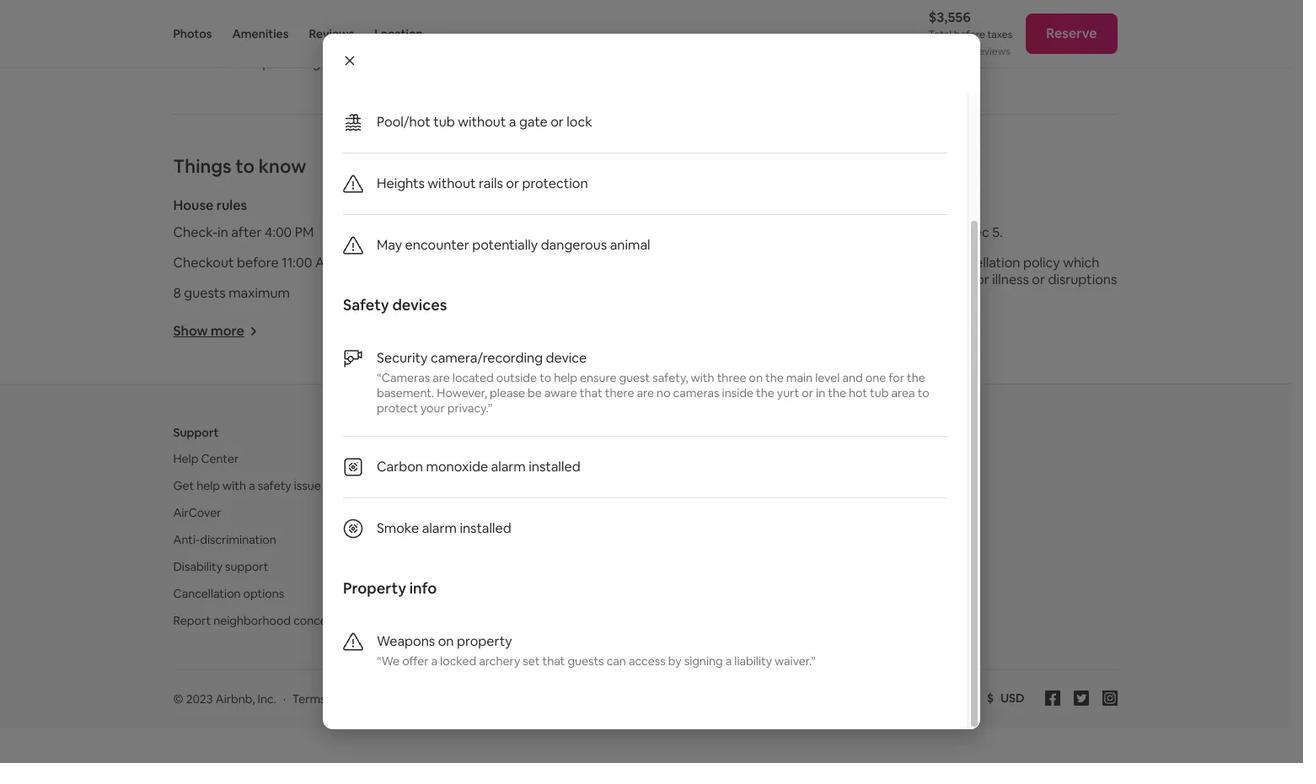 Task type: describe. For each thing, give the bounding box(es) containing it.
rated
[[393, 34, 426, 52]]

security camera/recording device
[[493, 224, 703, 242]]

hosts
[[429, 34, 463, 52]]

©
[[173, 692, 184, 707]]

vitaliy
[[173, 9, 213, 27]]

2 vertical spatial without
[[574, 254, 622, 272]]

0 vertical spatial tub
[[434, 113, 455, 131]]

a left liability
[[726, 654, 732, 669]]

1 vertical spatial pool/hot
[[493, 254, 546, 272]]

security for security camera/recording device
[[493, 224, 544, 242]]

total
[[929, 28, 952, 41]]

yurt
[[777, 385, 800, 401]]

4:00
[[265, 224, 292, 242]]

reviews
[[975, 45, 1011, 58]]

for inside review the host's full cancellation policy which applies even if you cancel for illness or disruptions caused by covid-19.
[[972, 271, 990, 289]]

reserve
[[1047, 24, 1097, 42]]

1 vertical spatial lock
[[683, 254, 708, 272]]

weapons
[[377, 632, 435, 650]]

guest
[[619, 370, 650, 385]]

be
[[528, 385, 542, 401]]

disruptions
[[1049, 271, 1118, 289]]

that inside security camera/recording device "cameras are located outside to help ensure guest safety, with three on the main level and one for the basement. however, please be aware that there are no cameras inside the yurt or in the hot tub area to protect your privacy."
[[580, 385, 603, 401]]

safety for safety devices
[[343, 295, 389, 315]]

security camera/recording device "cameras are located outside to help ensure guest safety, with three on the main level and one for the basement. however, please be aware that there are no cameras inside the yurt or in the hot tub area to protect your privacy."
[[377, 349, 930, 416]]

area
[[892, 385, 915, 401]]

·
[[283, 692, 286, 707]]

a inside vitaliy is a superhost superhosts are experienced, highly rated hosts who are committed to providing great stays for guests.
[[228, 9, 236, 27]]

0 vertical spatial without
[[458, 113, 506, 131]]

committed
[[173, 54, 243, 72]]

or inside review the host's full cancellation policy which applies even if you cancel for illness or disruptions caused by covid-19.
[[1032, 271, 1046, 289]]

reviews
[[309, 26, 354, 41]]

disability support link
[[173, 559, 269, 575]]

heights
[[377, 175, 425, 192]]

cancellation options link
[[173, 586, 284, 602]]

free cancellation before dec 5.
[[812, 224, 1003, 242]]

terms link
[[292, 692, 326, 707]]

smoke
[[377, 519, 419, 537]]

2023
[[186, 692, 213, 707]]

safety,
[[653, 370, 689, 385]]

navigate to instagram image
[[1103, 691, 1118, 706]]

covid-
[[878, 288, 925, 306]]

1 vertical spatial help
[[197, 478, 220, 494]]

illness
[[993, 271, 1029, 289]]

a right 'offer'
[[431, 654, 438, 669]]

navigate to twitter image
[[1074, 691, 1089, 706]]

amenities
[[232, 26, 289, 41]]

are right who
[[495, 34, 515, 52]]

are left no
[[637, 385, 654, 401]]

review
[[812, 254, 856, 272]]

set
[[523, 654, 540, 669]]

0 horizontal spatial installed
[[460, 519, 512, 537]]

amenities button
[[232, 0, 289, 67]]

issue
[[294, 478, 321, 494]]

privacy."
[[448, 401, 493, 416]]

basement.
[[377, 385, 435, 401]]

after
[[231, 224, 262, 242]]

stays
[[360, 54, 392, 72]]

gate inside safety & property dialog
[[519, 113, 548, 131]]

or up the protection
[[551, 113, 564, 131]]

show more button
[[173, 322, 258, 340]]

great
[[324, 54, 357, 72]]

safety
[[258, 478, 292, 494]]

$ usd
[[987, 691, 1025, 706]]

for inside security camera/recording device "cameras are located outside to help ensure guest safety, with three on the main level and one for the basement. however, please be aware that there are no cameras inside the yurt or in the hot tub area to protect your privacy."
[[889, 370, 905, 385]]

aircover link
[[173, 505, 221, 521]]

0 vertical spatial guests
[[184, 285, 226, 302]]

get
[[173, 478, 194, 494]]

waiver."
[[775, 654, 816, 669]]

5.
[[993, 224, 1003, 242]]

checkout before 11:00 am
[[173, 254, 336, 272]]

1 horizontal spatial gate
[[635, 254, 664, 272]]

which
[[1063, 254, 1100, 272]]

"cameras
[[377, 370, 430, 385]]

safety for safety & property
[[493, 197, 534, 215]]

navigate to facebook image
[[1045, 691, 1060, 706]]

review the host's full cancellation policy which applies even if you cancel for illness or disruptions caused by covid-19.
[[812, 254, 1118, 306]]

or inside security camera/recording device "cameras are located outside to help ensure guest safety, with three on the main level and one for the basement. however, please be aware that there are no cameras inside the yurt or in the hot tub area to protect your privacy."
[[802, 385, 814, 401]]

that inside weapons on property "we offer a locked archery set that guests can access by signing a liability waiver."
[[543, 654, 565, 669]]

discrimination
[[200, 532, 276, 548]]

caused
[[812, 288, 857, 306]]

english (us)
[[909, 691, 974, 706]]

dangerous
[[541, 236, 607, 254]]

terms
[[292, 692, 326, 707]]

$
[[987, 691, 994, 706]]

tub inside security camera/recording device "cameras are located outside to help ensure guest safety, with three on the main level and one for the basement. however, please be aware that there are no cameras inside the yurt or in the hot tub area to protect your privacy."
[[870, 385, 889, 401]]

location button
[[375, 0, 423, 67]]

main
[[787, 370, 813, 385]]

the left yurt
[[756, 385, 775, 401]]

property
[[343, 578, 406, 598]]

cancellation for cancellation options
[[173, 586, 241, 602]]

support
[[225, 559, 269, 575]]

can
[[607, 654, 626, 669]]

1 horizontal spatial installed
[[529, 458, 581, 476]]

security for security camera/recording device "cameras are located outside to help ensure guest safety, with three on the main level and one for the basement. however, please be aware that there are no cameras inside the yurt or in the hot tub area to protect your privacy."
[[377, 349, 428, 367]]

by inside weapons on property "we offer a locked archery set that guests can access by signing a liability waiver."
[[668, 654, 682, 669]]

0 vertical spatial alarm
[[491, 458, 526, 476]]

cancellation for cancellation policy
[[812, 197, 891, 215]]

airbnb for airbnb
[[807, 425, 845, 441]]

guests inside weapons on property "we offer a locked archery set that guests can access by signing a liability waiver."
[[568, 654, 604, 669]]

reserve button
[[1026, 13, 1118, 54]]

community forum
[[490, 532, 590, 548]]

info
[[410, 578, 437, 598]]

help inside security camera/recording device "cameras are located outside to help ensure guest safety, with three on the main level and one for the basement. however, please be aware that there are no cameras inside the yurt or in the hot tub area to protect your privacy."
[[554, 370, 578, 385]]

1 vertical spatial without
[[428, 175, 476, 192]]

house
[[173, 197, 214, 215]]

your inside security camera/recording device "cameras are located outside to help ensure guest safety, with three on the main level and one for the basement. however, please be aware that there are no cameras inside the yurt or in the hot tub area to protect your privacy."
[[421, 401, 445, 416]]

report neighborhood concern
[[173, 613, 338, 629]]

experienced,
[[269, 34, 350, 52]]

more
[[211, 322, 244, 340]]

full
[[924, 254, 943, 272]]

before for dec
[[920, 224, 962, 242]]

check-in after 4:00 pm
[[173, 224, 314, 242]]

community forum link
[[490, 532, 590, 548]]

even
[[859, 271, 889, 289]]

liability
[[735, 654, 772, 669]]

carbon monoxide alarm installed
[[377, 458, 581, 476]]

1 vertical spatial tub
[[549, 254, 571, 272]]

neighborhood
[[214, 613, 291, 629]]

get help with a safety issue link
[[173, 478, 321, 494]]

and
[[843, 370, 863, 385]]



Task type: vqa. For each thing, say whether or not it's contained in the screenshot.
Airbnb Luxe
no



Task type: locate. For each thing, give the bounding box(es) containing it.
0 horizontal spatial property
[[457, 632, 512, 650]]

0 vertical spatial gate
[[519, 113, 548, 131]]

0 horizontal spatial cancellation
[[173, 586, 241, 602]]

anti-discrimination link
[[173, 532, 276, 548]]

1 vertical spatial before
[[920, 224, 962, 242]]

1 horizontal spatial policy
[[1024, 254, 1060, 272]]

0 horizontal spatial policy
[[894, 197, 932, 215]]

1 horizontal spatial with
[[691, 370, 715, 385]]

disability support
[[173, 559, 269, 575]]

options
[[243, 586, 284, 602]]

if
[[892, 271, 900, 289]]

center
[[201, 451, 239, 467]]

or right illness
[[1032, 271, 1046, 289]]

pool/hot down may encounter potentially dangerous animal
[[493, 254, 546, 272]]

by inside review the host's full cancellation policy which applies even if you cancel for illness or disruptions caused by covid-19.
[[859, 288, 875, 306]]

cancellation down dec
[[946, 254, 1021, 272]]

0 vertical spatial with
[[691, 370, 715, 385]]

pool/hot tub without a gate or lock inside safety & property dialog
[[377, 113, 593, 131]]

that left there
[[580, 385, 603, 401]]

are
[[246, 34, 266, 52], [495, 34, 515, 52], [433, 370, 450, 385], [637, 385, 654, 401]]

before
[[954, 28, 986, 41], [920, 224, 962, 242], [237, 254, 279, 272]]

for inside vitaliy is a superhost superhosts are experienced, highly rated hosts who are committed to providing great stays for guests.
[[395, 54, 413, 72]]

policy
[[894, 197, 932, 215], [1024, 254, 1060, 272]]

8 guests maximum
[[173, 285, 290, 302]]

in left after at the top left of the page
[[218, 224, 228, 242]]

1 vertical spatial alarm
[[422, 519, 457, 537]]

three
[[717, 370, 747, 385]]

anti-discrimination
[[173, 532, 276, 548]]

1 vertical spatial on
[[438, 632, 454, 650]]

gate up the protection
[[519, 113, 548, 131]]

or right 'rails'
[[506, 175, 519, 192]]

your right protect
[[421, 401, 445, 416]]

guests left can
[[568, 654, 604, 669]]

the left the if
[[859, 254, 880, 272]]

1 vertical spatial cancellation
[[946, 254, 1021, 272]]

"we
[[377, 654, 400, 669]]

on right three
[[749, 370, 763, 385]]

camera/recording for security camera/recording device "cameras are located outside to help ensure guest safety, with three on the main level and one for the basement. however, please be aware that there are no cameras inside the yurt or in the hot tub area to protect your privacy."
[[431, 349, 543, 367]]

usd
[[1001, 691, 1025, 706]]

0 horizontal spatial pool/hot
[[377, 113, 431, 131]]

who
[[466, 34, 492, 52]]

to inside vitaliy is a superhost superhosts are experienced, highly rated hosts who are committed to providing great stays for guests.
[[246, 54, 260, 72]]

1 vertical spatial device
[[546, 349, 587, 367]]

smoke alarm installed
[[377, 519, 512, 537]]

help right get
[[197, 478, 220, 494]]

0 vertical spatial before
[[954, 28, 986, 41]]

1 vertical spatial gate
[[635, 254, 664, 272]]

on
[[749, 370, 763, 385], [438, 632, 454, 650]]

8
[[173, 285, 181, 302]]

tub down dangerous
[[549, 254, 571, 272]]

for right one
[[889, 370, 905, 385]]

1 horizontal spatial camera/recording
[[547, 224, 659, 242]]

0 vertical spatial safety
[[493, 197, 534, 215]]

before inside $3,556 total before taxes 16 reviews
[[954, 28, 986, 41]]

am
[[315, 254, 336, 272]]

device right animal
[[662, 224, 703, 242]]

help
[[173, 451, 198, 467]]

cancellation down disability
[[173, 586, 241, 602]]

1 horizontal spatial tub
[[549, 254, 571, 272]]

camera/recording inside security camera/recording device "cameras are located outside to help ensure guest safety, with three on the main level and one for the basement. however, please be aware that there are no cameras inside the yurt or in the hot tub area to protect your privacy."
[[431, 349, 543, 367]]

the left hot
[[828, 385, 847, 401]]

to right area
[[918, 385, 930, 401]]

safety inside dialog
[[343, 295, 389, 315]]

archery
[[479, 654, 520, 669]]

lock inside safety & property dialog
[[567, 113, 593, 131]]

inc.
[[258, 692, 276, 707]]

to left know
[[236, 155, 255, 178]]

may
[[377, 236, 402, 254]]

photos
[[173, 26, 212, 41]]

1 vertical spatial installed
[[460, 519, 512, 537]]

policy inside review the host's full cancellation policy which applies even if you cancel for illness or disruptions caused by covid-19.
[[1024, 254, 1060, 272]]

pool/hot up heights
[[377, 113, 431, 131]]

1 horizontal spatial by
[[859, 288, 875, 306]]

0 horizontal spatial camera/recording
[[431, 349, 543, 367]]

airbnb for airbnb your home
[[490, 451, 527, 467]]

pool/hot inside safety & property dialog
[[377, 113, 431, 131]]

1 vertical spatial guests
[[568, 654, 604, 669]]

0 vertical spatial device
[[662, 224, 703, 242]]

0 horizontal spatial alarm
[[422, 519, 457, 537]]

hot
[[849, 385, 868, 401]]

0 vertical spatial pool/hot tub without a gate or lock
[[377, 113, 593, 131]]

cancellation inside review the host's full cancellation policy which applies even if you cancel for illness or disruptions caused by covid-19.
[[946, 254, 1021, 272]]

security down &
[[493, 224, 544, 242]]

property info
[[343, 578, 437, 598]]

without left 'rails'
[[428, 175, 476, 192]]

property down the protection
[[549, 197, 605, 215]]

property up archery
[[457, 632, 512, 650]]

safety & property
[[493, 197, 605, 215]]

1 horizontal spatial help
[[554, 370, 578, 385]]

0 vertical spatial cancellation
[[812, 197, 891, 215]]

device for security camera/recording device
[[662, 224, 703, 242]]

pool/hot tub without a gate or lock
[[377, 113, 593, 131], [493, 254, 708, 272]]

1 horizontal spatial property
[[549, 197, 605, 215]]

a down animal
[[625, 254, 632, 272]]

applies
[[812, 271, 856, 289]]

security up the "cameras
[[377, 349, 428, 367]]

by right caused
[[859, 288, 875, 306]]

concern
[[294, 613, 338, 629]]

pool/hot tub without a gate or lock up the heights without rails or protection
[[377, 113, 593, 131]]

1 vertical spatial cancellation
[[173, 586, 241, 602]]

device
[[662, 224, 703, 242], [546, 349, 587, 367]]

house rules
[[173, 197, 247, 215]]

is
[[216, 9, 225, 27]]

1 vertical spatial airbnb
[[490, 451, 527, 467]]

your left home on the left
[[530, 451, 554, 467]]

lock
[[567, 113, 593, 131], [683, 254, 708, 272]]

11:00
[[282, 254, 312, 272]]

cancellation
[[812, 197, 891, 215], [173, 586, 241, 602]]

policy up free cancellation before dec 5.
[[894, 197, 932, 215]]

checkout
[[173, 254, 234, 272]]

location
[[375, 26, 423, 41]]

tub right hot
[[870, 385, 889, 401]]

the
[[859, 254, 880, 272], [766, 370, 784, 385], [907, 370, 926, 385], [756, 385, 775, 401], [828, 385, 847, 401]]

before up maximum in the left of the page
[[237, 254, 279, 272]]

before up full
[[920, 224, 962, 242]]

things
[[173, 155, 232, 178]]

property for &
[[549, 197, 605, 215]]

0 vertical spatial camera/recording
[[547, 224, 659, 242]]

1 vertical spatial for
[[972, 271, 990, 289]]

1 horizontal spatial security
[[493, 224, 544, 242]]

before for taxes
[[954, 28, 986, 41]]

1 horizontal spatial cancellation
[[946, 254, 1021, 272]]

or right yurt
[[802, 385, 814, 401]]

level
[[816, 370, 840, 385]]

show more
[[173, 322, 244, 340]]

installed down carbon monoxide alarm installed on the bottom of the page
[[460, 519, 512, 537]]

0 vertical spatial airbnb
[[807, 425, 845, 441]]

0 vertical spatial lock
[[567, 113, 593, 131]]

1 vertical spatial pool/hot tub without a gate or lock
[[493, 254, 708, 272]]

1 horizontal spatial alarm
[[491, 458, 526, 476]]

device up aware
[[546, 349, 587, 367]]

2 vertical spatial for
[[889, 370, 905, 385]]

tub down the guests.
[[434, 113, 455, 131]]

airbnb down level
[[807, 425, 845, 441]]

0 vertical spatial property
[[549, 197, 605, 215]]

or down "security camera/recording device"
[[666, 254, 680, 272]]

the inside review the host's full cancellation policy which applies even if you cancel for illness or disruptions caused by covid-19.
[[859, 254, 880, 272]]

airbnb,
[[216, 692, 255, 707]]

without down dangerous
[[574, 254, 622, 272]]

access
[[629, 654, 666, 669]]

cancel
[[928, 271, 969, 289]]

0 vertical spatial installed
[[529, 458, 581, 476]]

before up 16
[[954, 28, 986, 41]]

1 horizontal spatial for
[[889, 370, 905, 385]]

installed down hosting at the bottom of the page
[[529, 458, 581, 476]]

the right one
[[907, 370, 926, 385]]

with inside security camera/recording device "cameras are located outside to help ensure guest safety, with three on the main level and one for the basement. however, please be aware that there are no cameras inside the yurt or in the hot tub area to protect your privacy."
[[691, 370, 715, 385]]

0 horizontal spatial with
[[223, 478, 246, 494]]

0 horizontal spatial by
[[668, 654, 682, 669]]

0 horizontal spatial device
[[546, 349, 587, 367]]

device for security camera/recording device "cameras are located outside to help ensure guest safety, with three on the main level and one for the basement. however, please be aware that there are no cameras inside the yurt or in the hot tub area to protect your privacy."
[[546, 349, 587, 367]]

highly
[[353, 34, 390, 52]]

0 vertical spatial your
[[421, 401, 445, 416]]

however,
[[437, 385, 487, 401]]

are left located
[[433, 370, 450, 385]]

0 vertical spatial that
[[580, 385, 603, 401]]

1 vertical spatial camera/recording
[[431, 349, 543, 367]]

alarm
[[491, 458, 526, 476], [422, 519, 457, 537]]

cancellation down cancellation policy
[[842, 224, 917, 242]]

1 vertical spatial by
[[668, 654, 682, 669]]

pool/hot tub without a gate or lock down "security camera/recording device"
[[493, 254, 708, 272]]

home
[[557, 451, 588, 467]]

airbnb
[[807, 425, 845, 441], [490, 451, 527, 467]]

a up the heights without rails or protection
[[509, 113, 516, 131]]

offer
[[402, 654, 429, 669]]

1 horizontal spatial that
[[580, 385, 603, 401]]

you
[[903, 271, 925, 289]]

with down center
[[223, 478, 246, 494]]

1 horizontal spatial in
[[816, 385, 826, 401]]

1 horizontal spatial your
[[530, 451, 554, 467]]

safety & property dialog
[[323, 0, 981, 729]]

0 horizontal spatial gate
[[519, 113, 548, 131]]

that right set
[[543, 654, 565, 669]]

in inside security camera/recording device "cameras are located outside to help ensure guest safety, with three on the main level and one for the basement. however, please be aware that there are no cameras inside the yurt or in the hot tub area to protect your privacy."
[[816, 385, 826, 401]]

a
[[228, 9, 236, 27], [509, 113, 516, 131], [625, 254, 632, 272], [249, 478, 255, 494], [431, 654, 438, 669], [726, 654, 732, 669]]

device inside security camera/recording device "cameras are located outside to help ensure guest safety, with three on the main level and one for the basement. however, please be aware that there are no cameras inside the yurt or in the hot tub area to protect your privacy."
[[546, 349, 587, 367]]

without up the heights without rails or protection
[[458, 113, 506, 131]]

gate
[[519, 113, 548, 131], [635, 254, 664, 272]]

alarm down hosting at the bottom of the page
[[491, 458, 526, 476]]

0 horizontal spatial security
[[377, 349, 428, 367]]

0 horizontal spatial help
[[197, 478, 220, 494]]

property for on
[[457, 632, 512, 650]]

providing
[[262, 54, 321, 72]]

a left safety
[[249, 478, 255, 494]]

0 vertical spatial by
[[859, 288, 875, 306]]

0 vertical spatial on
[[749, 370, 763, 385]]

forum
[[557, 532, 590, 548]]

a right is
[[228, 9, 236, 27]]

property inside weapons on property "we offer a locked archery set that guests can access by signing a liability waiver."
[[457, 632, 512, 650]]

1 vertical spatial that
[[543, 654, 565, 669]]

to down amenities
[[246, 54, 260, 72]]

airbnb down hosting at the bottom of the page
[[490, 451, 527, 467]]

0 horizontal spatial on
[[438, 632, 454, 650]]

gate down animal
[[635, 254, 664, 272]]

free
[[812, 224, 839, 242]]

aircover
[[173, 505, 221, 521]]

19.
[[925, 288, 941, 306]]

there
[[605, 385, 634, 401]]

camera/recording for security camera/recording device
[[547, 224, 659, 242]]

© 2023 airbnb, inc. · terms
[[173, 692, 326, 707]]

camera/recording down safety & property
[[547, 224, 659, 242]]

report neighborhood concern link
[[173, 613, 338, 629]]

0 horizontal spatial lock
[[567, 113, 593, 131]]

1 horizontal spatial guests
[[568, 654, 604, 669]]

0 vertical spatial in
[[218, 224, 228, 242]]

1 horizontal spatial safety
[[493, 197, 534, 215]]

0 vertical spatial policy
[[894, 197, 932, 215]]

1 horizontal spatial device
[[662, 224, 703, 242]]

by right access
[[668, 654, 682, 669]]

in right main
[[816, 385, 826, 401]]

with left three
[[691, 370, 715, 385]]

0 horizontal spatial guests
[[184, 285, 226, 302]]

on inside weapons on property "we offer a locked archery set that guests can access by signing a liability waiver."
[[438, 632, 454, 650]]

0 vertical spatial cancellation
[[842, 224, 917, 242]]

are down "superhost"
[[246, 34, 266, 52]]

protect
[[377, 401, 418, 416]]

0 horizontal spatial tub
[[434, 113, 455, 131]]

2 horizontal spatial tub
[[870, 385, 889, 401]]

0 horizontal spatial cancellation
[[842, 224, 917, 242]]

0 vertical spatial security
[[493, 224, 544, 242]]

for left illness
[[972, 271, 990, 289]]

to right outside
[[540, 370, 552, 385]]

check-
[[173, 224, 218, 242]]

community
[[490, 532, 554, 548]]

report
[[173, 613, 211, 629]]

1 vertical spatial property
[[457, 632, 512, 650]]

on up locked
[[438, 632, 454, 650]]

safety left devices
[[343, 295, 389, 315]]

alarm right smoke
[[422, 519, 457, 537]]

cancellation up free
[[812, 197, 891, 215]]

on inside security camera/recording device "cameras are located outside to help ensure guest safety, with three on the main level and one for the basement. however, please be aware that there are no cameras inside the yurt or in the hot tub area to protect your privacy."
[[749, 370, 763, 385]]

0 horizontal spatial that
[[543, 654, 565, 669]]

0 horizontal spatial your
[[421, 401, 445, 416]]

0 horizontal spatial in
[[218, 224, 228, 242]]

camera/recording up located
[[431, 349, 543, 367]]

1 vertical spatial in
[[816, 385, 826, 401]]

get help with a safety issue
[[173, 478, 321, 494]]

safety left &
[[493, 197, 534, 215]]

(us)
[[951, 691, 974, 706]]

reviews button
[[309, 0, 354, 67]]

1 vertical spatial safety
[[343, 295, 389, 315]]

policy left which
[[1024, 254, 1060, 272]]

outside
[[496, 370, 537, 385]]

1 horizontal spatial lock
[[683, 254, 708, 272]]

0 vertical spatial for
[[395, 54, 413, 72]]

1 vertical spatial policy
[[1024, 254, 1060, 272]]

2 vertical spatial before
[[237, 254, 279, 272]]

1 vertical spatial your
[[530, 451, 554, 467]]

2 vertical spatial tub
[[870, 385, 889, 401]]

help center link
[[173, 451, 239, 467]]

the left main
[[766, 370, 784, 385]]

please
[[490, 385, 525, 401]]

security inside security camera/recording device "cameras are located outside to help ensure guest safety, with three on the main level and one for the basement. however, please be aware that there are no cameras inside the yurt or in the hot tub area to protect your privacy."
[[377, 349, 428, 367]]

weapons on property "we offer a locked archery set that guests can access by signing a liability waiver."
[[377, 632, 816, 669]]

2 horizontal spatial for
[[972, 271, 990, 289]]

for down rated
[[395, 54, 413, 72]]

help left ensure
[[554, 370, 578, 385]]

1 horizontal spatial on
[[749, 370, 763, 385]]

&
[[536, 197, 546, 215]]

1 horizontal spatial pool/hot
[[493, 254, 546, 272]]

0 vertical spatial pool/hot
[[377, 113, 431, 131]]

guests right 8
[[184, 285, 226, 302]]

1 horizontal spatial cancellation
[[812, 197, 891, 215]]



